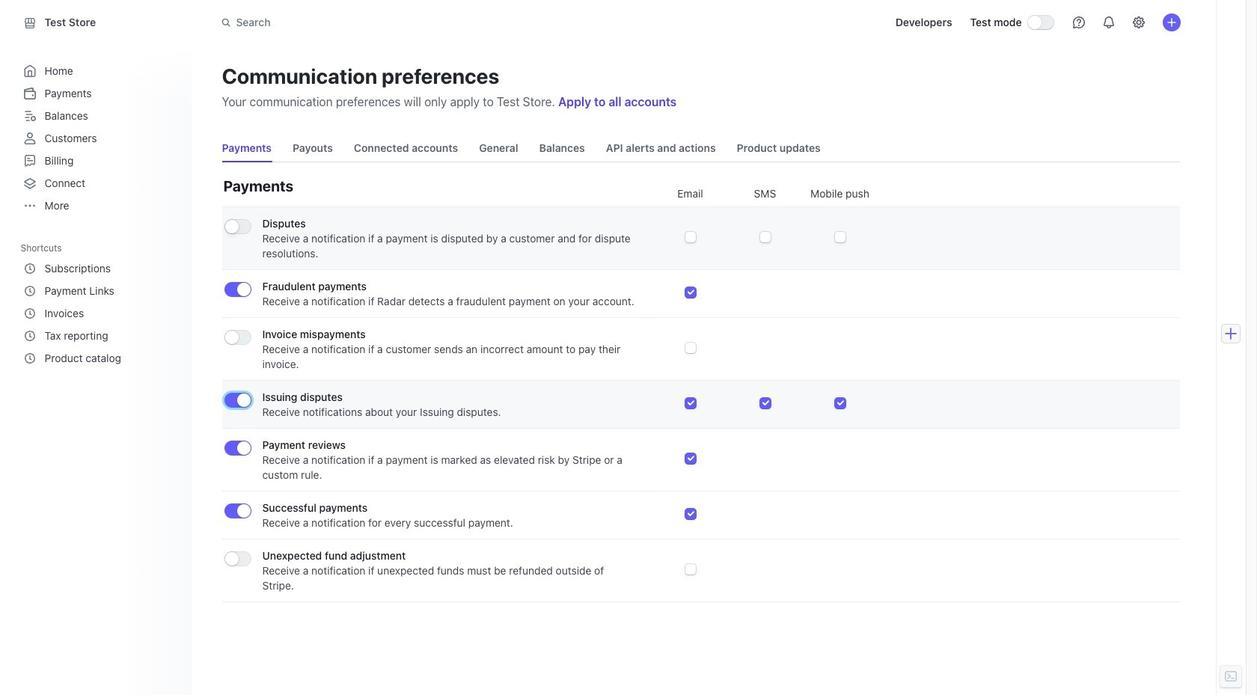 Task type: locate. For each thing, give the bounding box(es) containing it.
notifications image
[[1103, 16, 1115, 28]]

tab list
[[216, 135, 1180, 162]]

None search field
[[212, 9, 634, 36]]

Test mode checkbox
[[1028, 16, 1053, 29]]

manage shortcuts image
[[164, 243, 173, 252]]

shortcuts element
[[21, 237, 179, 370], [21, 257, 176, 370]]

Search text field
[[212, 9, 634, 36]]

help image
[[1073, 16, 1085, 28]]

2 shortcuts element from the top
[[21, 257, 176, 370]]



Task type: describe. For each thing, give the bounding box(es) containing it.
core navigation links element
[[21, 60, 176, 217]]

settings image
[[1133, 16, 1145, 28]]

1 shortcuts element from the top
[[21, 237, 179, 370]]



Task type: vqa. For each thing, say whether or not it's contained in the screenshot.
so
no



